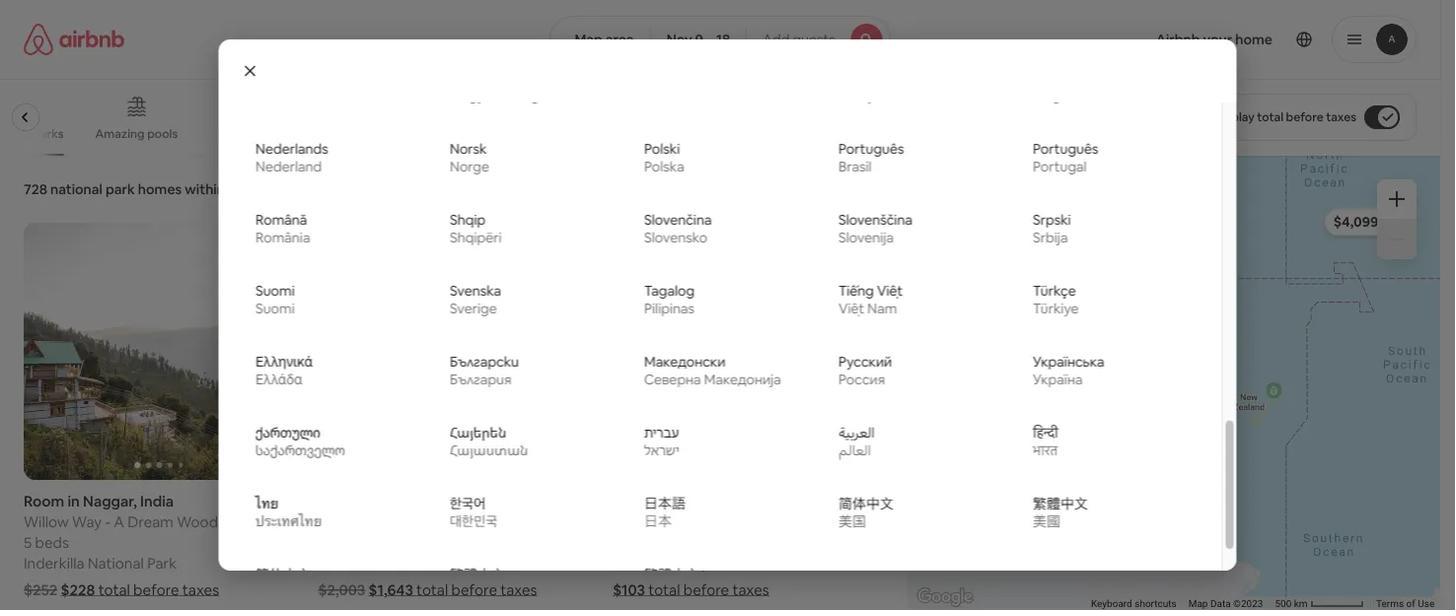 Task type: locate. For each thing, give the bounding box(es) containing it.
homes
[[138, 181, 182, 198]]

0 vertical spatial 简体中文
[[838, 495, 893, 513]]

national inside west bali national park $2,003 $1,643 total before taxes
[[384, 554, 440, 573]]

2 horizontal spatial 繁體中文
[[1033, 495, 1088, 513]]

svenska
[[449, 282, 501, 300]]

area inside map area button
[[606, 31, 634, 48]]

2 national from the left
[[384, 554, 440, 573]]

3 national from the left
[[729, 554, 785, 573]]

728
[[24, 181, 47, 198]]

nov
[[667, 31, 692, 48]]

2 horizontal spatial national
[[729, 554, 785, 573]]

العربية العالم
[[838, 424, 874, 460]]

$252
[[24, 581, 57, 600]]

google image
[[912, 585, 978, 611]]

taxes inside west bali national park $2,003 $1,643 total before taxes
[[500, 581, 537, 600]]

park down "-"
[[443, 554, 472, 573]]

nederland
[[255, 158, 321, 176]]

português for brasil
[[838, 140, 904, 158]]

beach right the balian
[[511, 512, 553, 532]]

map for map area
[[575, 31, 603, 48]]

500 km button
[[1269, 597, 1370, 611]]

galactic
[[698, 512, 754, 532]]

map
[[575, 31, 603, 48], [1188, 598, 1208, 610]]

1 suomi from the top
[[255, 282, 294, 300]]

total right $103
[[648, 581, 680, 600]]

before down 대한민국
[[451, 581, 497, 600]]

before right display
[[1286, 110, 1324, 125]]

繁體中文 美國
[[1033, 495, 1088, 531]]

$4,099 button
[[1325, 208, 1388, 236]]

total inside great himalayan national park $103 total before taxes
[[648, 581, 680, 600]]

0 horizontal spatial 简体中文
[[255, 567, 310, 584]]

简体中文 for 简体中文
[[255, 567, 310, 584]]

1 park from the left
[[147, 554, 177, 573]]

map area button
[[550, 16, 651, 63]]

2 português from the left
[[1033, 140, 1098, 158]]

українська
[[1033, 353, 1104, 371]]

1 horizontal spatial beach
[[511, 512, 553, 532]]

việt left "nam"
[[838, 300, 864, 318]]

română românia
[[255, 211, 310, 247]]

한국어 대한민국
[[449, 495, 497, 531]]

1 horizontal spatial 繁體中文 link
[[631, 557, 810, 611]]

great himalayan national park $103 total before taxes
[[613, 554, 818, 600]]

suomi up ελληνικά
[[255, 300, 294, 318]]

bed
[[623, 126, 645, 142]]

1 horizontal spatial português
[[1033, 140, 1098, 158]]

1 vertical spatial 简体中文
[[255, 567, 310, 584]]

of
[[1406, 598, 1415, 610]]

google map
showing 20 stays. region
[[908, 156, 1440, 611]]

malaysia link
[[825, 59, 1004, 115]]

taxes inside button
[[1326, 110, 1357, 125]]

ישראל
[[644, 442, 679, 460]]

national up $228
[[88, 554, 144, 573]]

national down lost&found galactic friends' house
[[729, 554, 785, 573]]

türkiye
[[1033, 300, 1078, 318]]

add guests
[[763, 31, 835, 48]]

map left data
[[1188, 598, 1208, 610]]

简体中文 link
[[242, 557, 421, 611]]

norsk norge
[[449, 140, 489, 176]]

before down himalayan
[[683, 581, 729, 600]]

srbija
[[1033, 229, 1068, 247]]

lost&found galactic friends' house
[[613, 512, 856, 532]]

türkçe türkiye
[[1033, 282, 1078, 318]]

before inside great himalayan national park $103 total before taxes
[[683, 581, 729, 600]]

한국어
[[449, 495, 485, 513]]

guests
[[793, 31, 835, 48]]

keyboard shortcuts button
[[1091, 597, 1177, 611]]

1 vertical spatial area
[[260, 181, 288, 198]]

park inside great himalayan national park $103 total before taxes
[[788, 554, 818, 573]]

languages dialog
[[219, 39, 1237, 611]]

shqipëri
[[449, 229, 501, 247]]

português down malaysia
[[838, 140, 904, 158]]

0 vertical spatial map
[[575, 31, 603, 48]]

display
[[1214, 110, 1255, 125]]

display total before taxes button
[[1197, 94, 1417, 141]]

繁體中文 down 'भारत'
[[1033, 495, 1088, 513]]

0 horizontal spatial park
[[147, 554, 177, 573]]

românia
[[255, 229, 310, 247]]

profile element
[[914, 0, 1417, 79]]

area down the nederland
[[260, 181, 288, 198]]

português down belgië
[[1033, 140, 1098, 158]]

0 horizontal spatial area
[[260, 181, 288, 198]]

繁體中文 down 대한민국
[[449, 567, 505, 584]]

日本
[[644, 513, 671, 531]]

beach left "villa" on the bottom of the page
[[383, 512, 425, 532]]

srpski srbija
[[1033, 211, 1071, 247]]

map inside button
[[575, 31, 603, 48]]

bed & breakfasts
[[623, 126, 717, 142]]

россия
[[838, 371, 885, 389]]

national for great himalayan national park $103 total before taxes
[[729, 554, 785, 573]]

park inside west bali national park $2,003 $1,643 total before taxes
[[443, 554, 472, 573]]

0 horizontal spatial 繁體中文 link
[[437, 557, 615, 611]]

9
[[695, 31, 703, 48]]

tiếng
[[838, 282, 874, 300]]

group
[[0, 79, 1079, 156], [24, 223, 295, 480], [318, 223, 589, 480], [613, 223, 884, 480]]

3 park from the left
[[788, 554, 818, 573]]

total right $228
[[98, 581, 130, 600]]

$509
[[1067, 238, 1100, 255]]

west
[[318, 554, 354, 573]]

2 horizontal spatial park
[[788, 554, 818, 573]]

none search field containing map area
[[550, 16, 891, 63]]

national inside 5 beds inderkilla national park $252 $228 total before taxes
[[88, 554, 144, 573]]

national up $1,643
[[384, 554, 440, 573]]

terms
[[1376, 598, 1404, 610]]

suomi down the add to wishlist: room in naggar, india icon
[[255, 282, 294, 300]]

zoom out image
[[1389, 232, 1405, 248]]

1 horizontal spatial map
[[1188, 598, 1208, 610]]

български българия
[[449, 353, 519, 389]]

0 horizontal spatial national
[[88, 554, 144, 573]]

before inside west bali national park $2,003 $1,643 total before taxes
[[451, 581, 497, 600]]

&
[[647, 126, 655, 142]]

4.84 out of 5 average rating,  63 reviews image
[[808, 492, 884, 511]]

հայերեն հայաստան
[[449, 424, 528, 460]]

македонски северна македонија
[[644, 353, 781, 389]]

before
[[1286, 110, 1324, 125], [133, 581, 179, 600], [451, 581, 497, 600], [683, 581, 729, 600]]

park down 'friends''
[[788, 554, 818, 573]]

português brasil
[[838, 140, 904, 176]]

македонија
[[704, 371, 781, 389]]

1 vertical spatial map
[[1188, 598, 1208, 610]]

norge
[[449, 158, 489, 176]]

belgië
[[1033, 87, 1071, 105]]

română
[[255, 211, 307, 229]]

ελληνικά
[[255, 353, 312, 371]]

日本語 日本
[[644, 495, 685, 531]]

2 park from the left
[[443, 554, 472, 573]]

area left the 'nov'
[[606, 31, 634, 48]]

1 national from the left
[[88, 554, 144, 573]]

美國
[[1033, 513, 1060, 531]]

national
[[88, 554, 144, 573], [384, 554, 440, 573], [729, 554, 785, 573]]

繁體中文 link down the balian
[[437, 557, 615, 611]]

0 horizontal spatial beach
[[383, 512, 425, 532]]

national
[[50, 181, 103, 198]]

golfing
[[1016, 126, 1058, 142]]

1 horizontal spatial area
[[606, 31, 634, 48]]

use
[[1418, 598, 1435, 610]]

繁體中文 down 日本
[[644, 567, 699, 584]]

българия
[[449, 371, 511, 389]]

0 horizontal spatial map
[[575, 31, 603, 48]]

amazing
[[96, 126, 145, 142]]

5 beds inderkilla national park $252 $228 total before taxes
[[24, 533, 219, 600]]

malaysia
[[838, 87, 891, 105]]

việt right tiếng
[[877, 282, 902, 300]]

total right $1,643
[[416, 581, 448, 600]]

việt
[[877, 282, 902, 300], [838, 300, 864, 318]]

0 vertical spatial area
[[606, 31, 634, 48]]

हिन्दी भारत
[[1033, 424, 1058, 460]]

park down india
[[147, 554, 177, 573]]

chef's
[[297, 126, 332, 142]]

in
[[68, 492, 80, 511]]

park for west bali national park $2,003 $1,643 total before taxes
[[443, 554, 472, 573]]

1 horizontal spatial national
[[384, 554, 440, 573]]

繁體中文 link down galactic
[[631, 557, 810, 611]]

728 national park homes within map area
[[24, 181, 288, 198]]

nederlands nederland
[[255, 140, 328, 176]]

national inside great himalayan national park $103 total before taxes
[[729, 554, 785, 573]]

1 horizontal spatial park
[[443, 554, 472, 573]]

4.84 (63)
[[824, 492, 884, 511]]

հայերեն
[[449, 424, 506, 442]]

map up magyarország 'link'
[[575, 31, 603, 48]]

0 horizontal spatial português
[[838, 140, 904, 158]]

total right display
[[1257, 110, 1284, 125]]

türkçe
[[1033, 282, 1076, 300]]

map for map data ©2023
[[1188, 598, 1208, 610]]

$103
[[613, 581, 645, 600]]

1 horizontal spatial 简体中文
[[838, 495, 893, 513]]

before right $228
[[133, 581, 179, 600]]

park for great himalayan national park $103 total before taxes
[[788, 554, 818, 573]]

עברית
[[644, 424, 679, 442]]

map data ©2023
[[1188, 598, 1263, 610]]

繁體中文
[[1033, 495, 1088, 513], [449, 567, 505, 584], [644, 567, 699, 584]]

None search field
[[550, 16, 891, 63]]

1 português from the left
[[838, 140, 904, 158]]



Task type: describe. For each thing, give the bounding box(es) containing it.
park inside 5 beds inderkilla national park $252 $228 total before taxes
[[147, 554, 177, 573]]

500
[[1275, 598, 1292, 610]]

total inside west bali national park $2,003 $1,643 total before taxes
[[416, 581, 448, 600]]

taxes inside great himalayan national park $103 total before taxes
[[733, 581, 769, 600]]

before inside button
[[1286, 110, 1324, 125]]

kitchens
[[335, 126, 382, 142]]

chef's kitchens
[[297, 126, 382, 142]]

tagalog pilipinas
[[644, 282, 694, 318]]

exclusive beach villa - balian beach
[[318, 512, 553, 532]]

himalayan
[[655, 554, 725, 573]]

©2023
[[1233, 598, 1263, 610]]

हिन्दी
[[1033, 424, 1058, 442]]

shortcuts
[[1135, 598, 1177, 610]]

brasil
[[838, 158, 871, 176]]

bali
[[357, 554, 380, 573]]

$509 button
[[1059, 233, 1109, 260]]

pools
[[148, 126, 178, 142]]

美国
[[838, 513, 866, 531]]

india
[[140, 492, 174, 511]]

5.0 out of 5 average rating,  8 reviews image
[[236, 492, 295, 511]]

$2,003
[[318, 581, 365, 600]]

भारत
[[1033, 442, 1058, 460]]

group for west bali national park
[[318, 223, 589, 480]]

map area
[[575, 31, 634, 48]]

within
[[185, 181, 225, 198]]

русский
[[838, 353, 892, 371]]

საქართველო
[[255, 442, 345, 460]]

slovenščina slovenija
[[838, 211, 912, 247]]

1 horizontal spatial 繁體中文
[[644, 567, 699, 584]]

slovenščina
[[838, 211, 912, 229]]

keyboard shortcuts
[[1091, 598, 1177, 610]]

group containing amazing pools
[[0, 79, 1079, 156]]

nov 9 – 18 button
[[650, 16, 747, 63]]

total inside display total before taxes button
[[1257, 110, 1284, 125]]

0 horizontal spatial 繁體中文
[[449, 567, 505, 584]]

suomi suomi
[[255, 282, 294, 318]]

amazing pools
[[96, 126, 178, 142]]

zoom in image
[[1389, 191, 1405, 207]]

great
[[613, 554, 652, 573]]

km
[[1294, 598, 1308, 610]]

tagalog
[[644, 282, 694, 300]]

2 繁體中文 link from the left
[[631, 557, 810, 611]]

add guests button
[[746, 16, 891, 63]]

group for great himalayan national park
[[613, 223, 884, 480]]

2 suomi from the top
[[255, 300, 294, 318]]

friends'
[[757, 512, 810, 532]]

polska
[[644, 158, 684, 176]]

pilipinas
[[644, 300, 694, 318]]

македонски
[[644, 353, 725, 371]]

keyboard
[[1091, 598, 1132, 610]]

العربية
[[838, 424, 874, 442]]

ไทย ประเทศไทย
[[255, 495, 321, 531]]

belgië link
[[1020, 59, 1198, 115]]

national for west bali national park $2,003 $1,643 total before taxes
[[384, 554, 440, 573]]

before inside 5 beds inderkilla national park $252 $228 total before taxes
[[133, 581, 179, 600]]

room
[[24, 492, 64, 511]]

5.0 (8)
[[252, 492, 295, 511]]

5
[[24, 533, 32, 552]]

1 horizontal spatial việt
[[877, 282, 902, 300]]

nam
[[867, 300, 897, 318]]

$4,099
[[1334, 213, 1379, 231]]

breakfasts
[[658, 126, 717, 142]]

nov 9 – 18
[[667, 31, 730, 48]]

ελλάδα
[[255, 371, 302, 389]]

1 beach from the left
[[383, 512, 425, 532]]

ไทย
[[255, 495, 278, 513]]

1 繁體中文 link from the left
[[437, 557, 615, 611]]

português for portugal
[[1033, 140, 1098, 158]]

norsk
[[449, 140, 486, 158]]

balian
[[468, 512, 508, 532]]

beachfront
[[414, 126, 476, 142]]

display total before taxes
[[1214, 110, 1357, 125]]

5.0
[[252, 492, 273, 511]]

beds
[[35, 533, 69, 552]]

total inside 5 beds inderkilla national park $252 $228 total before taxes
[[98, 581, 130, 600]]

add to wishlist: room in naggar, india image
[[255, 238, 279, 261]]

shqip
[[449, 211, 485, 229]]

add to wishlist: nature lodge in sosan, india image
[[844, 238, 868, 261]]

taxes inside 5 beds inderkilla national park $252 $228 total before taxes
[[182, 581, 219, 600]]

group for 5 beds
[[24, 223, 295, 480]]

lost&found
[[613, 512, 695, 532]]

(63)
[[857, 492, 884, 511]]

(8)
[[276, 492, 295, 511]]

svenska sverige
[[449, 282, 501, 318]]

简体中文 for 简体中文 美国
[[838, 495, 893, 513]]

terms of use link
[[1376, 598, 1435, 610]]

room in naggar, india
[[24, 492, 174, 511]]

500 km
[[1275, 598, 1310, 610]]

islands
[[218, 126, 257, 142]]

українська україна
[[1033, 353, 1104, 389]]

portugal
[[1033, 158, 1086, 176]]

2 beach from the left
[[511, 512, 553, 532]]

exclusive
[[318, 512, 380, 532]]

magyarország
[[449, 87, 539, 105]]

대한민국
[[449, 513, 497, 531]]

русский россия
[[838, 353, 892, 389]]

4.84
[[824, 492, 853, 511]]

0 horizontal spatial việt
[[838, 300, 864, 318]]

terms of use
[[1376, 598, 1435, 610]]

україна
[[1033, 371, 1082, 389]]

srpski
[[1033, 211, 1071, 229]]



Task type: vqa. For each thing, say whether or not it's contained in the screenshot.
the topmost Reimbursed
no



